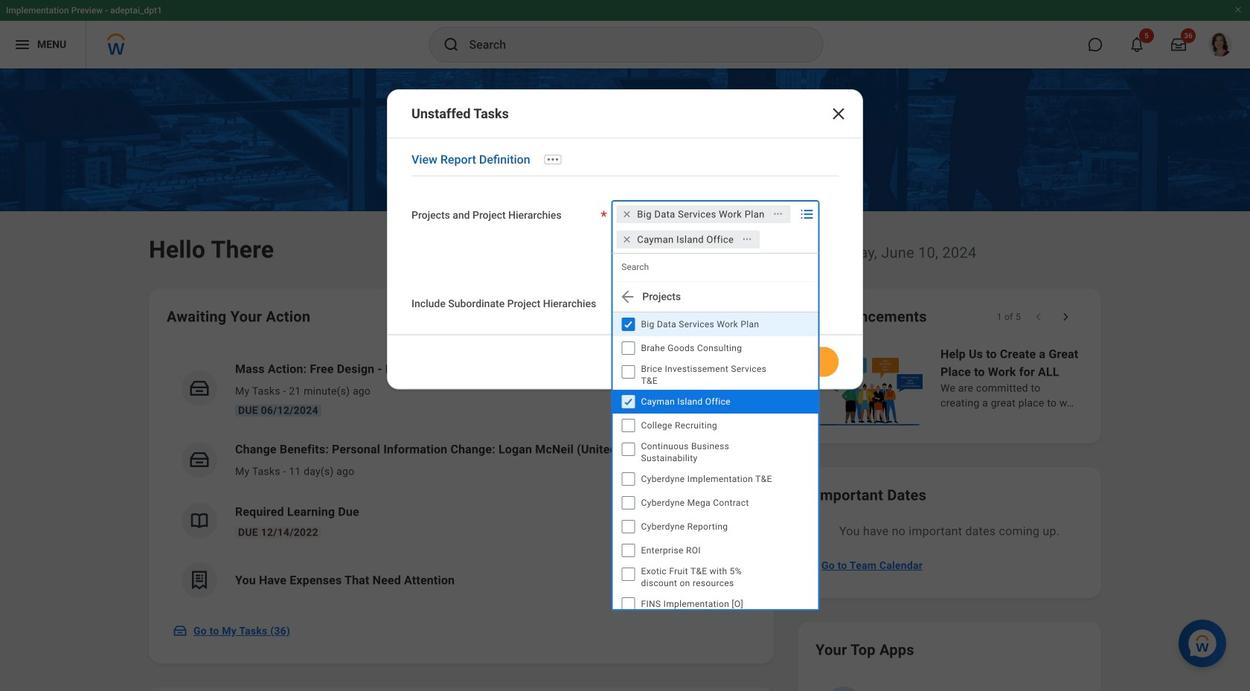 Task type: describe. For each thing, give the bounding box(es) containing it.
1 inbox image from the top
[[188, 377, 211, 400]]

profile logan mcneil element
[[1200, 28, 1242, 61]]

dashboard expenses image
[[188, 570, 211, 592]]

arrow left image
[[619, 288, 637, 306]]

x small image for big data services work plan element
[[620, 207, 634, 222]]

inbox large image
[[1172, 37, 1187, 52]]

chevron right small image
[[1059, 310, 1073, 325]]

book open image
[[188, 510, 211, 532]]

prompts image
[[798, 205, 816, 223]]

x image
[[830, 105, 848, 123]]



Task type: vqa. For each thing, say whether or not it's contained in the screenshot.
CAYMAN ISLAND OFFICE element's X Small Image
yes



Task type: locate. For each thing, give the bounding box(es) containing it.
cayman island office element
[[637, 233, 734, 246]]

search image
[[443, 36, 460, 54]]

banner
[[0, 0, 1251, 68]]

list
[[167, 348, 756, 610]]

x small image up cayman island office, press delete to clear value. option at the top of the page
[[620, 207, 634, 222]]

related actions image
[[773, 209, 784, 219]]

chevron left small image
[[1032, 310, 1047, 325]]

2 x small image from the top
[[620, 232, 634, 247]]

cayman island office, press delete to clear value. option
[[617, 231, 760, 248]]

big data services work plan element
[[637, 208, 765, 221]]

related actions image
[[742, 234, 753, 245]]

1 vertical spatial x small image
[[620, 232, 634, 247]]

0 vertical spatial inbox image
[[188, 377, 211, 400]]

x small image inside big data services work plan, press delete to clear value. option
[[620, 207, 634, 222]]

dialog
[[387, 89, 864, 390]]

1 vertical spatial inbox image
[[188, 449, 211, 471]]

x small image
[[620, 207, 634, 222], [620, 232, 634, 247]]

2 inbox image from the top
[[188, 449, 211, 471]]

inbox image
[[188, 377, 211, 400], [188, 449, 211, 471]]

1 x small image from the top
[[620, 207, 634, 222]]

close environment banner image
[[1234, 5, 1243, 14]]

status
[[997, 311, 1021, 323]]

items selected for projects and project hierarchies list box
[[612, 202, 797, 251]]

big data services work plan, press delete to clear value. option
[[617, 205, 791, 223]]

x small image for cayman island office element
[[620, 232, 634, 247]]

Search field
[[612, 254, 818, 281]]

inbox image
[[173, 624, 188, 639]]

notifications large image
[[1130, 37, 1145, 52]]

x small image up the 'arrow left' "image"
[[620, 232, 634, 247]]

0 vertical spatial x small image
[[620, 207, 634, 222]]

main content
[[0, 68, 1251, 692]]



